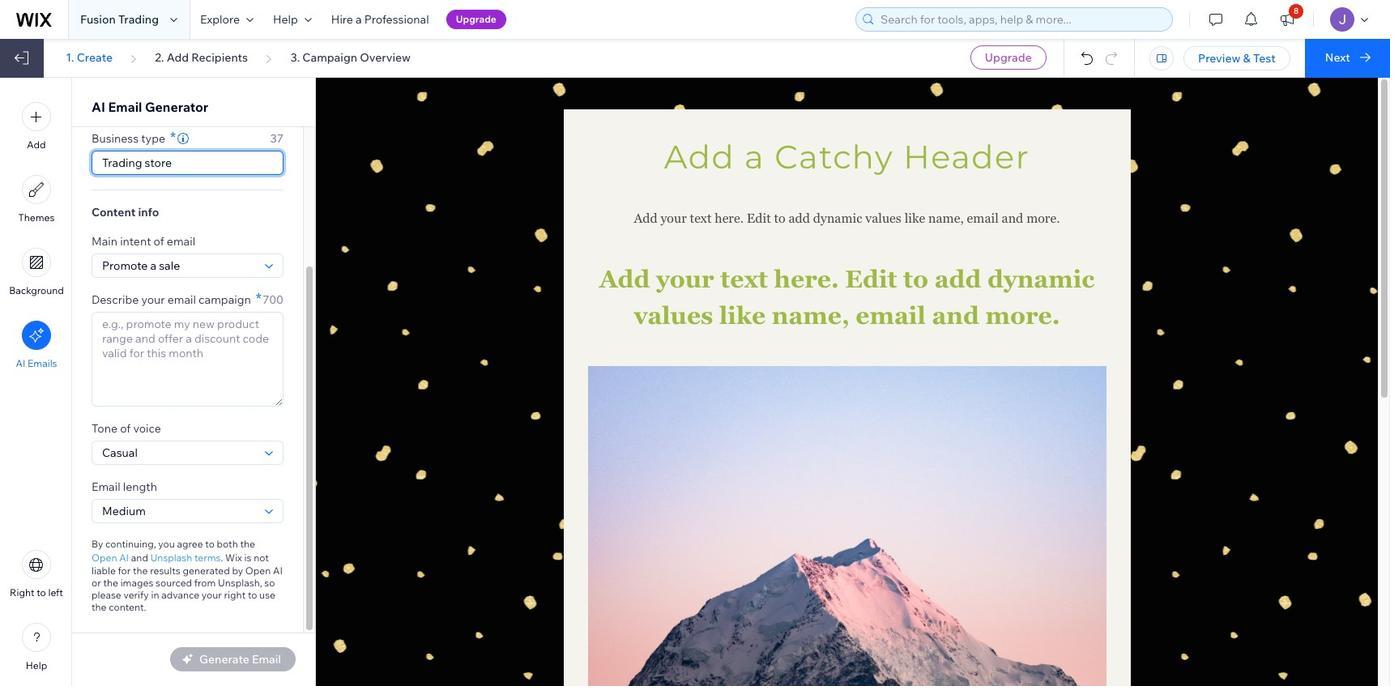Task type: vqa. For each thing, say whether or not it's contained in the screenshot.
the left Up
no



Task type: describe. For each thing, give the bounding box(es) containing it.
37
[[270, 131, 284, 146]]

explore
[[200, 12, 240, 27]]

add button
[[22, 102, 51, 151]]

email inside describe your email campaign * 700
[[168, 293, 196, 307]]

2.
[[155, 50, 164, 65]]

700
[[263, 293, 284, 307]]

background button
[[9, 248, 64, 297]]

1. create
[[66, 50, 113, 65]]

0 horizontal spatial upgrade button
[[446, 10, 506, 29]]

email length
[[92, 480, 157, 494]]

overview
[[360, 50, 411, 65]]

1 vertical spatial email
[[92, 480, 120, 494]]

test
[[1253, 51, 1276, 66]]

0 vertical spatial values
[[866, 211, 902, 226]]

right to left button
[[10, 550, 63, 599]]

by
[[232, 565, 243, 577]]

content info
[[92, 205, 159, 220]]

the inside by continuing, you agree to both the open ai and unsplash terms
[[240, 538, 255, 550]]

2 horizontal spatial and
[[1002, 211, 1024, 226]]

0 horizontal spatial help
[[26, 660, 47, 672]]

preview & test
[[1198, 51, 1276, 66]]

unsplash terms link
[[150, 550, 221, 565]]

length
[[123, 480, 157, 494]]

name, inside the "add your text here. edit to add dynamic values like name, email and more."
[[772, 301, 850, 330]]

right to left
[[10, 587, 63, 599]]

2. add recipients
[[155, 50, 248, 65]]

0 vertical spatial text
[[690, 211, 712, 226]]

1 horizontal spatial help button
[[263, 0, 322, 39]]

trading
[[118, 12, 159, 27]]

3.
[[290, 50, 300, 65]]

tone of voice
[[92, 421, 161, 436]]

email inside the "add your text here. edit to add dynamic values like name, email and more."
[[856, 301, 926, 330]]

business type *
[[92, 128, 176, 147]]

main intent of email
[[92, 234, 195, 249]]

both
[[217, 538, 238, 550]]

1 vertical spatial add your text here. edit to add dynamic values like name, email and more.
[[599, 265, 1101, 330]]

0 vertical spatial of
[[154, 234, 164, 249]]

to inside . wix is not liable for the results generated by open ai or the images sourced from unsplash, so please verify in advance your right to use the content.
[[248, 589, 257, 601]]

ai emails
[[16, 357, 57, 369]]

open inside . wix is not liable for the results generated by open ai or the images sourced from unsplash, so please verify in advance your right to use the content.
[[245, 565, 271, 577]]

edit inside the "add your text here. edit to add dynamic values like name, email and more."
[[845, 265, 897, 293]]

0 horizontal spatial of
[[120, 421, 131, 436]]

more. inside the "add your text here. edit to add dynamic values like name, email and more."
[[986, 301, 1060, 330]]

and inside the "add your text here. edit to add dynamic values like name, email and more."
[[932, 301, 980, 330]]

images
[[120, 577, 153, 589]]

voice
[[133, 421, 161, 436]]

not
[[254, 551, 269, 564]]

use
[[259, 589, 275, 601]]

left
[[48, 587, 63, 599]]

unsplash
[[150, 551, 192, 564]]

themes
[[18, 211, 55, 224]]

so
[[264, 577, 275, 589]]

to inside by continuing, you agree to both the open ai and unsplash terms
[[205, 538, 215, 550]]

0 horizontal spatial upgrade
[[456, 13, 497, 25]]

like inside the "add your text here. edit to add dynamic values like name, email and more."
[[720, 301, 766, 330]]

ai up business
[[92, 99, 105, 115]]

0 vertical spatial *
[[170, 128, 176, 147]]

ai emails button
[[16, 321, 57, 369]]

generator
[[145, 99, 208, 115]]

add a catchy header
[[664, 137, 1030, 177]]

by continuing, you agree to both the open ai and unsplash terms
[[92, 538, 255, 564]]

emails
[[28, 357, 57, 369]]

themes button
[[18, 175, 55, 224]]

here. inside the "add your text here. edit to add dynamic values like name, email and more."
[[774, 265, 839, 293]]

campaign
[[303, 50, 357, 65]]

next button
[[1305, 39, 1390, 78]]

campaign
[[199, 293, 251, 307]]

wix
[[225, 551, 242, 564]]

describe your email campaign * 700
[[92, 289, 284, 308]]

for
[[118, 565, 131, 577]]

to inside button
[[37, 587, 46, 599]]

content
[[92, 205, 136, 220]]

generated
[[183, 565, 230, 577]]

add inside the "add your text here. edit to add dynamic values like name, email and more."
[[935, 265, 982, 293]]

describe
[[92, 293, 139, 307]]

add inside button
[[27, 139, 46, 151]]

1. create link
[[66, 50, 113, 65]]

results
[[150, 565, 181, 577]]

8
[[1294, 6, 1299, 16]]

ai email generator
[[92, 99, 208, 115]]

your inside . wix is not liable for the results generated by open ai or the images sourced from unsplash, so please verify in advance your right to use the content.
[[202, 589, 222, 601]]

&
[[1243, 51, 1251, 66]]

Search for tools, apps, help & more... field
[[876, 8, 1168, 31]]

is
[[244, 551, 252, 564]]



Task type: locate. For each thing, give the bounding box(es) containing it.
text inside the "add your text here. edit to add dynamic values like name, email and more."
[[721, 265, 768, 293]]

the up is
[[240, 538, 255, 550]]

2 vertical spatial and
[[131, 551, 148, 564]]

catchy
[[775, 137, 894, 177]]

email up business type *
[[108, 99, 142, 115]]

.
[[221, 551, 223, 564]]

1 vertical spatial of
[[120, 421, 131, 436]]

upgrade button right professional
[[446, 10, 506, 29]]

preview & test button
[[1184, 46, 1291, 70]]

1 horizontal spatial values
[[866, 211, 902, 226]]

0 horizontal spatial text
[[690, 211, 712, 226]]

open
[[92, 551, 117, 564], [245, 565, 271, 577]]

dynamic
[[813, 211, 863, 226], [988, 265, 1095, 293]]

0 vertical spatial like
[[905, 211, 926, 226]]

in
[[151, 589, 159, 601]]

verify
[[124, 589, 149, 601]]

here.
[[715, 211, 744, 226], [774, 265, 839, 293]]

or
[[92, 577, 101, 589]]

0 vertical spatial email
[[108, 99, 142, 115]]

1 vertical spatial upgrade button
[[971, 45, 1047, 70]]

recipients
[[192, 50, 248, 65]]

open ai link
[[92, 550, 129, 565]]

0 horizontal spatial add
[[789, 211, 810, 226]]

1 horizontal spatial a
[[745, 137, 765, 177]]

agree
[[177, 538, 203, 550]]

0 vertical spatial add your text here. edit to add dynamic values like name, email and more.
[[634, 211, 1060, 226]]

* right type
[[170, 128, 176, 147]]

add
[[789, 211, 810, 226], [935, 265, 982, 293]]

0 vertical spatial here.
[[715, 211, 744, 226]]

a left catchy
[[745, 137, 765, 177]]

1.
[[66, 50, 74, 65]]

edit
[[747, 211, 771, 226], [845, 265, 897, 293]]

main
[[92, 234, 117, 249]]

business
[[92, 131, 139, 146]]

0 horizontal spatial and
[[131, 551, 148, 564]]

and
[[1002, 211, 1024, 226], [932, 301, 980, 330], [131, 551, 148, 564]]

1 vertical spatial help button
[[22, 623, 51, 672]]

1 horizontal spatial upgrade button
[[971, 45, 1047, 70]]

0 vertical spatial edit
[[747, 211, 771, 226]]

upgrade
[[456, 13, 497, 25], [985, 50, 1032, 65]]

please
[[92, 589, 121, 601]]

open up 'liable'
[[92, 551, 117, 564]]

professional
[[364, 12, 429, 27]]

1 horizontal spatial dynamic
[[988, 265, 1095, 293]]

help button down right to left on the bottom left
[[22, 623, 51, 672]]

0 vertical spatial dynamic
[[813, 211, 863, 226]]

1 horizontal spatial and
[[932, 301, 980, 330]]

of right tone
[[120, 421, 131, 436]]

email
[[967, 211, 999, 226], [167, 234, 195, 249], [168, 293, 196, 307], [856, 301, 926, 330]]

0 horizontal spatial *
[[170, 128, 176, 147]]

hire a professional link
[[322, 0, 439, 39]]

1 horizontal spatial help
[[273, 12, 298, 27]]

0 vertical spatial more.
[[1027, 211, 1060, 226]]

ai up for
[[119, 551, 129, 564]]

0 horizontal spatial a
[[356, 12, 362, 27]]

open inside by continuing, you agree to both the open ai and unsplash terms
[[92, 551, 117, 564]]

0 horizontal spatial dynamic
[[813, 211, 863, 226]]

create
[[77, 50, 113, 65]]

0 vertical spatial name,
[[929, 211, 964, 226]]

and inside by continuing, you agree to both the open ai and unsplash terms
[[131, 551, 148, 564]]

terms
[[194, 551, 221, 564]]

upgrade button
[[446, 10, 506, 29], [971, 45, 1047, 70]]

1 horizontal spatial text
[[721, 265, 768, 293]]

your inside describe your email campaign * 700
[[141, 293, 165, 307]]

ai inside by continuing, you agree to both the open ai and unsplash terms
[[119, 551, 129, 564]]

upgrade right professional
[[456, 13, 497, 25]]

1 vertical spatial help
[[26, 660, 47, 672]]

advance
[[161, 589, 199, 601]]

1 vertical spatial *
[[256, 289, 262, 308]]

Business type field
[[97, 152, 278, 174]]

ai left emails
[[16, 357, 25, 369]]

0 vertical spatial a
[[356, 12, 362, 27]]

of right intent
[[154, 234, 164, 249]]

right
[[224, 589, 246, 601]]

hire
[[331, 12, 353, 27]]

continuing,
[[105, 538, 156, 550]]

open down not on the bottom of the page
[[245, 565, 271, 577]]

email
[[108, 99, 142, 115], [92, 480, 120, 494]]

1 vertical spatial like
[[720, 301, 766, 330]]

a for professional
[[356, 12, 362, 27]]

type
[[141, 131, 165, 146]]

0 vertical spatial upgrade button
[[446, 10, 506, 29]]

to
[[774, 211, 786, 226], [903, 265, 929, 293], [205, 538, 215, 550], [37, 587, 46, 599], [248, 589, 257, 601]]

the
[[240, 538, 255, 550], [133, 565, 148, 577], [103, 577, 118, 589], [92, 601, 107, 613]]

from
[[194, 577, 216, 589]]

0 vertical spatial and
[[1002, 211, 1024, 226]]

3. campaign overview
[[290, 50, 411, 65]]

0 vertical spatial help button
[[263, 0, 322, 39]]

your inside the "add your text here. edit to add dynamic values like name, email and more."
[[656, 265, 714, 293]]

by
[[92, 538, 103, 550]]

1 vertical spatial here.
[[774, 265, 839, 293]]

1 vertical spatial open
[[245, 565, 271, 577]]

1 horizontal spatial add
[[935, 265, 982, 293]]

0 horizontal spatial edit
[[747, 211, 771, 226]]

1 vertical spatial dynamic
[[988, 265, 1095, 293]]

like
[[905, 211, 926, 226], [720, 301, 766, 330]]

name,
[[929, 211, 964, 226], [772, 301, 850, 330]]

8 button
[[1270, 0, 1305, 39]]

fusion
[[80, 12, 116, 27]]

upgrade down 'search for tools, apps, help & more...' field
[[985, 50, 1032, 65]]

dynamic inside the "add your text here. edit to add dynamic values like name, email and more."
[[988, 265, 1095, 293]]

next
[[1325, 50, 1351, 65]]

a for catchy
[[745, 137, 765, 177]]

hire a professional
[[331, 12, 429, 27]]

0 horizontal spatial open
[[92, 551, 117, 564]]

help down right to left on the bottom left
[[26, 660, 47, 672]]

1 horizontal spatial like
[[905, 211, 926, 226]]

the down or
[[92, 601, 107, 613]]

a right hire
[[356, 12, 362, 27]]

1 horizontal spatial here.
[[774, 265, 839, 293]]

text
[[690, 211, 712, 226], [721, 265, 768, 293]]

help up the 3.
[[273, 12, 298, 27]]

1 horizontal spatial name,
[[929, 211, 964, 226]]

add
[[167, 50, 189, 65], [664, 137, 735, 177], [27, 139, 46, 151], [634, 211, 658, 226], [599, 265, 650, 293]]

. wix is not liable for the results generated by open ai or the images sourced from unsplash, so please verify in advance your right to use the content.
[[92, 551, 283, 613]]

the right or
[[103, 577, 118, 589]]

the right for
[[133, 565, 148, 577]]

info
[[138, 205, 159, 220]]

0 horizontal spatial values
[[634, 301, 713, 330]]

0 vertical spatial help
[[273, 12, 298, 27]]

email left length
[[92, 480, 120, 494]]

help button up the 3.
[[263, 0, 322, 39]]

1 vertical spatial more.
[[986, 301, 1060, 330]]

1 vertical spatial add
[[935, 265, 982, 293]]

ai up use
[[273, 565, 283, 577]]

right
[[10, 587, 34, 599]]

upgrade button down 'search for tools, apps, help & more...' field
[[971, 45, 1047, 70]]

1 horizontal spatial edit
[[845, 265, 897, 293]]

1 vertical spatial edit
[[845, 265, 897, 293]]

preview
[[1198, 51, 1241, 66]]

0 horizontal spatial name,
[[772, 301, 850, 330]]

2. add recipients link
[[155, 50, 248, 65]]

1 horizontal spatial *
[[256, 289, 262, 308]]

to inside the "add your text here. edit to add dynamic values like name, email and more."
[[903, 265, 929, 293]]

1 vertical spatial upgrade
[[985, 50, 1032, 65]]

content.
[[109, 601, 146, 613]]

intent
[[120, 234, 151, 249]]

0 horizontal spatial here.
[[715, 211, 744, 226]]

0 vertical spatial add
[[789, 211, 810, 226]]

0 horizontal spatial help button
[[22, 623, 51, 672]]

tone
[[92, 421, 118, 436]]

background
[[9, 284, 64, 297]]

help button
[[263, 0, 322, 39], [22, 623, 51, 672]]

header
[[904, 137, 1030, 177]]

0 vertical spatial upgrade
[[456, 13, 497, 25]]

you
[[158, 538, 175, 550]]

1 vertical spatial and
[[932, 301, 980, 330]]

unsplash,
[[218, 577, 262, 589]]

1 horizontal spatial of
[[154, 234, 164, 249]]

0 vertical spatial open
[[92, 551, 117, 564]]

fusion trading
[[80, 12, 159, 27]]

sourced
[[156, 577, 192, 589]]

1 horizontal spatial upgrade
[[985, 50, 1032, 65]]

None field
[[97, 254, 260, 277], [97, 442, 260, 464], [97, 500, 260, 523], [97, 254, 260, 277], [97, 442, 260, 464], [97, 500, 260, 523]]

ai inside button
[[16, 357, 25, 369]]

1 vertical spatial a
[[745, 137, 765, 177]]

1 vertical spatial text
[[721, 265, 768, 293]]

1 horizontal spatial open
[[245, 565, 271, 577]]

ai inside . wix is not liable for the results generated by open ai or the images sourced from unsplash, so please verify in advance your right to use the content.
[[273, 565, 283, 577]]

3. campaign overview link
[[290, 50, 411, 65]]

0 horizontal spatial like
[[720, 301, 766, 330]]

Describe your email campaign text field
[[92, 313, 283, 406]]

liable
[[92, 565, 116, 577]]

* left the 700 at the top
[[256, 289, 262, 308]]

ai
[[92, 99, 105, 115], [16, 357, 25, 369], [119, 551, 129, 564], [273, 565, 283, 577]]

1 vertical spatial name,
[[772, 301, 850, 330]]

1 vertical spatial values
[[634, 301, 713, 330]]



